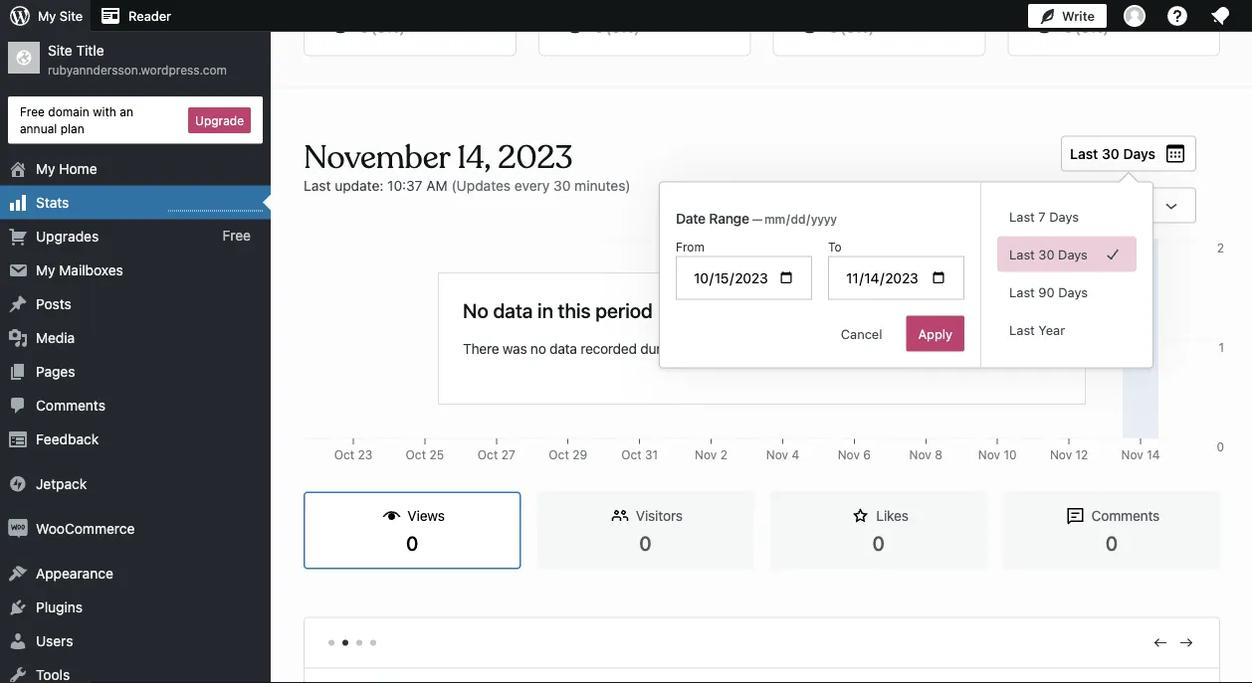 Task type: vqa. For each thing, say whether or not it's contained in the screenshot.
'Last' inside the november 14, 2023 last update: 10:37 am (updates every 30 minutes)
yes



Task type: describe. For each thing, give the bounding box(es) containing it.
100,000 for 100,000
[[1179, 448, 1225, 462]]

an
[[120, 105, 133, 118]]

cancel
[[841, 327, 882, 341]]

last 90 days button
[[998, 274, 1137, 310]]

days inside button
[[1058, 285, 1088, 300]]

period.
[[794, 341, 838, 357]]

plugins link
[[0, 591, 271, 625]]

oct 25
[[406, 448, 444, 462]]

comments 0
[[1092, 508, 1160, 555]]

my site
[[38, 8, 83, 23]]

date range —
[[676, 210, 763, 226]]

likes 0
[[872, 508, 909, 555]]

was
[[503, 341, 527, 357]]

woocommerce link
[[0, 512, 271, 546]]

november 14, 2023 last update: 10:37 am (updates every 30 minutes)
[[304, 137, 631, 194]]

feedback
[[36, 431, 99, 448]]

oct 31
[[621, 448, 658, 462]]

home
[[59, 160, 97, 177]]

12
[[1076, 448, 1088, 462]]

days down last 7 days button
[[1058, 247, 1088, 262]]

free for free domain with an annual plan
[[20, 105, 45, 118]]

2 for 100,000 2 1 0
[[1217, 241, 1225, 255]]

3 ( from the left
[[841, 19, 846, 35]]

views for views
[[786, 196, 824, 213]]

write
[[1062, 8, 1095, 23]]

pages link
[[0, 355, 271, 389]]

range.
[[1022, 341, 1061, 357]]

1 ( from the left
[[371, 19, 377, 35]]

date range tooltip
[[649, 172, 1154, 369]]

nov for nov 12
[[1050, 448, 1072, 462]]

annual plan
[[20, 121, 84, 135]]

1 0 ( 0 %) from the left
[[360, 19, 405, 35]]

my mailboxes link
[[0, 253, 271, 287]]

selecting
[[864, 341, 921, 357]]

upgrades
[[36, 228, 99, 244]]

oct 29
[[549, 448, 587, 462]]

appearance
[[36, 566, 113, 582]]

7
[[1039, 209, 1046, 224]]

nov 4
[[766, 448, 800, 462]]

nov for nov 4
[[766, 448, 788, 462]]

nov 8
[[910, 448, 943, 462]]

posts link
[[0, 287, 271, 321]]

23
[[358, 448, 373, 462]]

last year button
[[998, 312, 1137, 348]]

users
[[36, 633, 73, 650]]

highest hourly views 0 image
[[168, 199, 263, 212]]

free domain with an annual plan
[[20, 105, 133, 135]]

in
[[538, 299, 553, 322]]

nov 12
[[1050, 448, 1088, 462]]

my site link
[[0, 0, 91, 32]]

cancel button
[[829, 316, 894, 352]]

tools link
[[0, 659, 271, 684]]

nov 14
[[1122, 448, 1160, 462]]

media link
[[0, 321, 271, 355]]

6
[[863, 448, 871, 462]]

upgrade button
[[188, 107, 251, 133]]

woocommerce
[[36, 521, 135, 537]]

from
[[676, 240, 705, 254]]

title
[[76, 42, 104, 59]]

2 horizontal spatial 30
[[1102, 145, 1120, 162]]

media
[[36, 330, 75, 346]]

8
[[935, 448, 943, 462]]

nov for nov 6
[[838, 448, 860, 462]]

2 0 ( 0 %) from the left
[[595, 19, 640, 35]]

stats link
[[0, 186, 271, 220]]

rubyanndersson.wordpress.com
[[48, 63, 227, 77]]

0 inside views 0
[[406, 531, 418, 555]]

domain
[[48, 105, 89, 118]]

oct for oct 25
[[406, 448, 426, 462]]

oct 27
[[478, 448, 515, 462]]

mailboxes
[[59, 262, 123, 278]]

help image
[[1166, 4, 1190, 28]]

visitors
[[636, 508, 683, 525]]

try
[[841, 341, 861, 357]]

0 inside visitors 0
[[639, 531, 652, 555]]

november
[[304, 137, 450, 178]]

oct for oct 31
[[621, 448, 642, 462]]

jetpack link
[[0, 467, 271, 501]]

(updates
[[451, 177, 511, 194]]

1 time from the left
[[764, 341, 791, 357]]

posts
[[36, 296, 71, 312]]

no
[[463, 299, 489, 322]]

my for my home
[[36, 160, 55, 177]]

my for my site
[[38, 8, 56, 23]]

feedback link
[[0, 423, 271, 457]]

no data in this period
[[463, 299, 653, 322]]

my home link
[[0, 152, 271, 186]]

3 %) from the left
[[855, 19, 875, 35]]

range
[[709, 210, 749, 226]]

comments for comments
[[36, 397, 105, 414]]

0 vertical spatial last 30 days
[[1070, 145, 1156, 162]]

site title rubyanndersson.wordpress.com
[[48, 42, 227, 77]]

last inside last 7 days button
[[1010, 209, 1035, 224]]

14
[[1147, 448, 1160, 462]]

jetpack
[[36, 476, 87, 492]]

3 0 ( 0 %) from the left
[[829, 19, 875, 35]]

reader link
[[91, 0, 179, 32]]

am
[[426, 177, 448, 194]]

14,
[[457, 137, 491, 178]]

users link
[[0, 625, 271, 659]]

my mailboxes
[[36, 262, 123, 278]]



Task type: locate. For each thing, give the bounding box(es) containing it.
1
[[1219, 341, 1225, 355]]

last 7 days button
[[998, 199, 1137, 234]]

apply
[[918, 327, 953, 341]]

1 vertical spatial my
[[36, 160, 55, 177]]

%)
[[386, 19, 405, 35], [621, 19, 640, 35], [855, 19, 875, 35], [1090, 19, 1109, 35]]

nov 10
[[978, 448, 1017, 462]]

10:37
[[387, 177, 423, 194]]

last 30 days inside the date range tooltip
[[1010, 247, 1088, 262]]

views down oct 25
[[408, 508, 445, 525]]

days right 90 at the top of the page
[[1058, 285, 1088, 300]]

2 img image from the top
[[8, 519, 28, 539]]

comments for comments 0
[[1092, 508, 1160, 525]]

0 inside '100,000 2 1 0'
[[1217, 441, 1225, 454]]

1 vertical spatial last 30 days
[[1010, 247, 1088, 262]]

last down last 7 days
[[1010, 247, 1035, 262]]

my
[[38, 8, 56, 23], [36, 160, 55, 177], [36, 262, 55, 278]]

every
[[515, 177, 550, 194]]

0 horizontal spatial 2
[[720, 448, 728, 462]]

site left title
[[48, 42, 72, 59]]

last 7 days
[[1010, 209, 1079, 224]]

1 vertical spatial comments
[[1092, 508, 1160, 525]]

oct for oct 27
[[478, 448, 498, 462]]

views
[[786, 196, 824, 213], [408, 508, 445, 525]]

1 horizontal spatial 30
[[1039, 247, 1055, 262]]

1 img image from the top
[[8, 474, 28, 494]]

comments down nov 14
[[1092, 508, 1160, 525]]

2 %) from the left
[[621, 19, 640, 35]]

1 vertical spatial data
[[550, 341, 577, 357]]

days
[[1123, 145, 1156, 162], [1050, 209, 1079, 224], [1058, 247, 1088, 262], [1058, 285, 1088, 300]]

during
[[640, 341, 680, 357]]

2 vertical spatial 30
[[1039, 247, 1055, 262]]

img image left woocommerce at the bottom left
[[8, 519, 28, 539]]

days up last 7 days button
[[1123, 145, 1156, 162]]

4 ( from the left
[[1075, 19, 1081, 35]]

0 vertical spatial 30
[[1102, 145, 1120, 162]]

site inside my site link
[[60, 8, 83, 23]]

2 time from the left
[[991, 341, 1018, 357]]

views inside views 0
[[408, 508, 445, 525]]

0 horizontal spatial data
[[493, 299, 533, 322]]

4 %) from the left
[[1090, 19, 1109, 35]]

my up 'posts'
[[36, 262, 55, 278]]

views 0
[[406, 508, 445, 555]]

2 ( from the left
[[606, 19, 611, 35]]

stats
[[36, 194, 69, 211]]

0 vertical spatial my
[[38, 8, 56, 23]]

None checkbox
[[848, 196, 868, 216]]

0 inside likes 0
[[872, 531, 885, 555]]

30 inside the date range tooltip
[[1039, 247, 1055, 262]]

3 nov from the left
[[838, 448, 860, 462]]

comments link
[[0, 389, 271, 423]]

pages
[[36, 363, 75, 380]]

30 inside november 14, 2023 last update: 10:37 am (updates every 30 minutes)
[[554, 177, 571, 194]]

tools
[[36, 667, 70, 684]]

1 horizontal spatial data
[[550, 341, 577, 357]]

my for my mailboxes
[[36, 262, 55, 278]]

oct for oct 29
[[549, 448, 569, 462]]

1 horizontal spatial time
[[991, 341, 1018, 357]]

none date field inside the date range tooltip
[[763, 209, 868, 229]]

date
[[676, 210, 706, 226]]

0 inside comments 0
[[1106, 531, 1118, 555]]

10
[[1004, 448, 1017, 462]]

img image left jetpack
[[8, 474, 28, 494]]

this
[[558, 299, 591, 322]]

0 vertical spatial site
[[60, 8, 83, 23]]

7 nov from the left
[[1122, 448, 1144, 462]]

time left period.
[[764, 341, 791, 357]]

recorded
[[581, 341, 637, 357]]

img image inside jetpack link
[[8, 474, 28, 494]]

last year
[[1010, 323, 1065, 337]]

views right —
[[786, 196, 824, 213]]

img image for woocommerce
[[8, 519, 28, 539]]

nov for nov 8
[[910, 448, 932, 462]]

oct
[[334, 448, 355, 462], [406, 448, 426, 462], [478, 448, 498, 462], [549, 448, 569, 462], [621, 448, 642, 462]]

4 nov from the left
[[910, 448, 932, 462]]

nov left 6
[[838, 448, 860, 462]]

there was no data recorded during the selected time period. try selecting a different time range.
[[463, 341, 1061, 357]]

the
[[684, 341, 704, 357]]

30 right every
[[554, 177, 571, 194]]

25
[[430, 448, 444, 462]]

(
[[371, 19, 377, 35], [606, 19, 611, 35], [841, 19, 846, 35], [1075, 19, 1081, 35]]

oct 23
[[334, 448, 373, 462]]

4
[[792, 448, 800, 462]]

last up 'range.'
[[1010, 323, 1035, 337]]

to
[[828, 240, 842, 254]]

1 vertical spatial site
[[48, 42, 72, 59]]

reader
[[129, 8, 171, 23]]

my home
[[36, 160, 97, 177]]

0 vertical spatial free
[[20, 105, 45, 118]]

4 0 ( 0 %) from the left
[[1064, 19, 1109, 35]]

oct left 29
[[549, 448, 569, 462]]

30 up 90 at the top of the page
[[1039, 247, 1055, 262]]

likes
[[876, 508, 909, 525]]

year
[[1039, 323, 1065, 337]]

different
[[935, 341, 988, 357]]

my profile image
[[1124, 5, 1146, 27]]

last 30 days button up last 7 days button
[[1061, 136, 1197, 172]]

100,000 2 1 0
[[1179, 241, 1225, 454]]

2 oct from the left
[[406, 448, 426, 462]]

free inside free domain with an annual plan
[[20, 105, 45, 118]]

next image
[[1178, 634, 1196, 652]]

pager controls element
[[305, 619, 1220, 669]]

—
[[752, 212, 763, 226]]

last inside november 14, 2023 last update: 10:37 am (updates every 30 minutes)
[[304, 177, 331, 194]]

3 oct from the left
[[478, 448, 498, 462]]

2 vertical spatial my
[[36, 262, 55, 278]]

0 vertical spatial views
[[786, 196, 824, 213]]

27
[[501, 448, 515, 462]]

previous image
[[1152, 634, 1170, 652]]

days inside button
[[1050, 209, 1079, 224]]

free down highest hourly views 0 image
[[222, 228, 251, 244]]

1 vertical spatial 2
[[720, 448, 728, 462]]

1 vertical spatial img image
[[8, 519, 28, 539]]

visitors 0
[[636, 508, 683, 555]]

my left reader link
[[38, 8, 56, 23]]

1 oct from the left
[[334, 448, 355, 462]]

nov left 12
[[1050, 448, 1072, 462]]

last left 7 at the right top of page
[[1010, 209, 1035, 224]]

nov left 8
[[910, 448, 932, 462]]

5 oct from the left
[[621, 448, 642, 462]]

oct left 27
[[478, 448, 498, 462]]

img image inside woocommerce link
[[8, 519, 28, 539]]

1 vertical spatial 30
[[554, 177, 571, 194]]

nov left 14
[[1122, 448, 1144, 462]]

4 oct from the left
[[549, 448, 569, 462]]

oct left 23
[[334, 448, 355, 462]]

1 horizontal spatial 2
[[1217, 241, 1225, 255]]

0 vertical spatial data
[[493, 299, 533, 322]]

nov right 31
[[695, 448, 717, 462]]

0
[[360, 19, 369, 35], [377, 19, 386, 35], [595, 19, 604, 35], [611, 19, 621, 35], [829, 19, 839, 35], [846, 19, 855, 35], [1064, 19, 1073, 35], [1081, 19, 1090, 35], [1217, 441, 1225, 454], [406, 531, 418, 555], [639, 531, 652, 555], [872, 531, 885, 555], [1106, 531, 1118, 555]]

0 horizontal spatial comments
[[36, 397, 105, 414]]

1 vertical spatial views
[[408, 508, 445, 525]]

nov left 10
[[978, 448, 1001, 462]]

last up last 7 days button
[[1070, 145, 1098, 162]]

my left the home
[[36, 160, 55, 177]]

nov
[[695, 448, 717, 462], [766, 448, 788, 462], [838, 448, 860, 462], [910, 448, 932, 462], [978, 448, 1001, 462], [1050, 448, 1072, 462], [1122, 448, 1144, 462]]

there
[[463, 341, 499, 357]]

free up annual plan
[[20, 105, 45, 118]]

img image
[[8, 474, 28, 494], [8, 519, 28, 539]]

last inside the last 90 days button
[[1010, 285, 1035, 300]]

0 vertical spatial img image
[[8, 474, 28, 494]]

0 horizontal spatial views
[[408, 508, 445, 525]]

90
[[1039, 285, 1055, 300]]

None date field
[[763, 209, 868, 229]]

data right no
[[550, 341, 577, 357]]

0 vertical spatial comments
[[36, 397, 105, 414]]

img image for jetpack
[[8, 474, 28, 494]]

period
[[596, 299, 653, 322]]

data left "in"
[[493, 299, 533, 322]]

1 horizontal spatial comments
[[1092, 508, 1160, 525]]

2023
[[498, 137, 573, 178]]

0 horizontal spatial free
[[20, 105, 45, 118]]

last left update: at the left
[[304, 177, 331, 194]]

free
[[20, 105, 45, 118], [222, 228, 251, 244]]

2 inside '100,000 2 1 0'
[[1217, 241, 1225, 255]]

2 100,000 from the top
[[1179, 448, 1225, 462]]

last 30 days up last 7 days button
[[1070, 145, 1156, 162]]

1 vertical spatial free
[[222, 228, 251, 244]]

0 vertical spatial last 30 days button
[[1061, 136, 1197, 172]]

comments up feedback at the left
[[36, 397, 105, 414]]

upgrade
[[195, 113, 244, 127]]

31
[[645, 448, 658, 462]]

nov for nov 2
[[695, 448, 717, 462]]

5 nov from the left
[[978, 448, 1001, 462]]

2 nov from the left
[[766, 448, 788, 462]]

last 30 days button down last 7 days button
[[998, 236, 1137, 272]]

site up title
[[60, 8, 83, 23]]

2
[[1217, 241, 1225, 255], [720, 448, 728, 462]]

1 nov from the left
[[695, 448, 717, 462]]

views for views 0
[[408, 508, 445, 525]]

last inside last year button
[[1010, 323, 1035, 337]]

manage your notifications image
[[1209, 4, 1232, 28]]

30 up last 7 days button
[[1102, 145, 1120, 162]]

last 30 days up last 90 days
[[1010, 247, 1088, 262]]

1 horizontal spatial free
[[222, 228, 251, 244]]

100,000 for 100,000 2 1 0
[[1179, 241, 1225, 255]]

1 %) from the left
[[386, 19, 405, 35]]

0 horizontal spatial 30
[[554, 177, 571, 194]]

0 horizontal spatial time
[[764, 341, 791, 357]]

From date field
[[676, 256, 812, 300]]

1 100,000 from the top
[[1179, 241, 1225, 255]]

0 vertical spatial 100,000
[[1179, 241, 1225, 255]]

nov 6
[[838, 448, 871, 462]]

days right 7 at the right top of page
[[1050, 209, 1079, 224]]

time
[[764, 341, 791, 357], [991, 341, 1018, 357]]

2 for nov 2
[[720, 448, 728, 462]]

1 vertical spatial 100,000
[[1179, 448, 1225, 462]]

nov for nov 14
[[1122, 448, 1144, 462]]

free for free
[[222, 228, 251, 244]]

oct for oct 23
[[334, 448, 355, 462]]

1 horizontal spatial views
[[786, 196, 824, 213]]

last left 90 at the top of the page
[[1010, 285, 1035, 300]]

selected
[[707, 341, 760, 357]]

nov left "4"
[[766, 448, 788, 462]]

0 vertical spatial 2
[[1217, 241, 1225, 255]]

time left 'range.'
[[991, 341, 1018, 357]]

last 90 days
[[1010, 285, 1088, 300]]

To date field
[[828, 256, 965, 300]]

nov for nov 10
[[978, 448, 1001, 462]]

oct left 31
[[621, 448, 642, 462]]

update:
[[335, 177, 384, 194]]

appearance link
[[0, 557, 271, 591]]

6 nov from the left
[[1050, 448, 1072, 462]]

oct left 25
[[406, 448, 426, 462]]

1 vertical spatial last 30 days button
[[998, 236, 1137, 272]]

30
[[1102, 145, 1120, 162], [554, 177, 571, 194], [1039, 247, 1055, 262]]

site inside site title rubyanndersson.wordpress.com
[[48, 42, 72, 59]]



